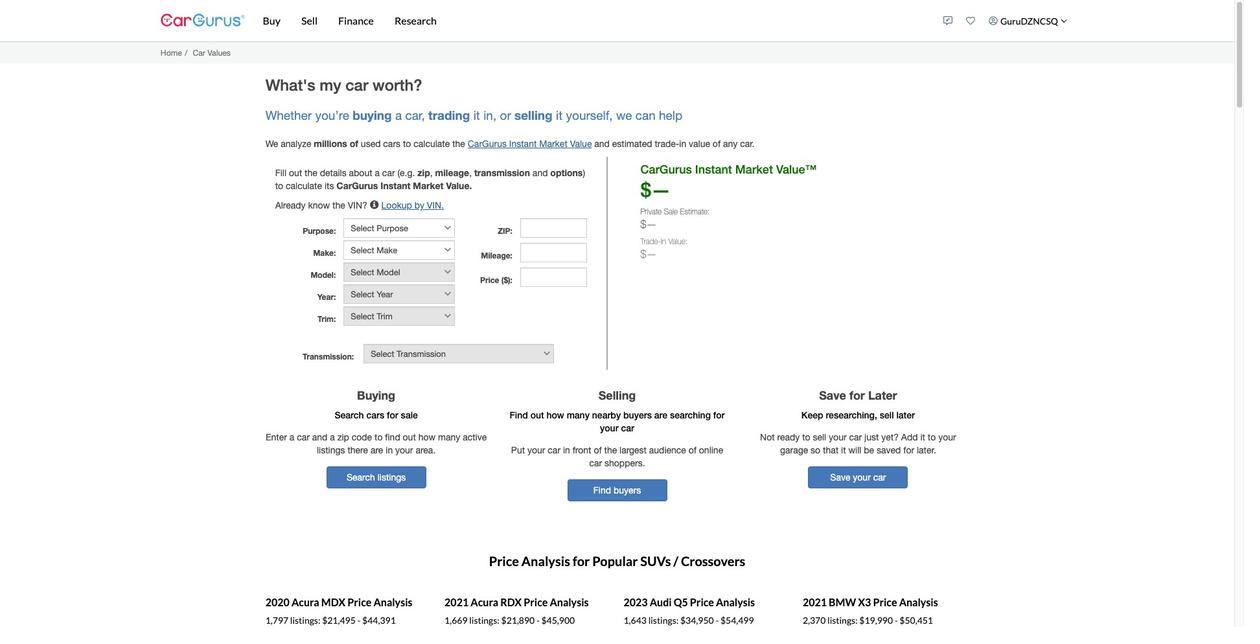 Task type: locate. For each thing, give the bounding box(es) containing it.
audi
[[650, 597, 672, 609]]

zip inside enter a car and a zip code to find out how many active listings there are in your area.
[[338, 433, 349, 443]]

market for value™
[[736, 162, 773, 177]]

zip:
[[498, 226, 513, 236]]

car inside find out how many nearby buyers are searching for your car
[[621, 423, 635, 434]]

1 horizontal spatial are
[[655, 410, 668, 421]]

analysis for 2023 audi q5 price analysis
[[716, 597, 755, 609]]

3 - from the left
[[716, 615, 719, 626]]

0 vertical spatial $—
[[641, 178, 671, 202]]

search inside the search listings button
[[347, 473, 375, 483]]

car right enter
[[297, 433, 310, 443]]

- left $44,391
[[358, 615, 361, 626]]

zip right (e.g.
[[418, 167, 430, 179]]

1 horizontal spatial acura
[[471, 597, 499, 609]]

transmission
[[475, 167, 530, 179]]

0 horizontal spatial 2021
[[445, 597, 469, 609]]

and inside the fill out the details about a car (e.g. zip , mileage , transmission and options
[[533, 168, 548, 179]]

price inside 2020 acura mdx price analysis 1,797 listings: $21,495 - $44,391
[[348, 597, 372, 609]]

q5
[[674, 597, 688, 609]]

buying
[[357, 389, 396, 403]]

calculate up already
[[286, 181, 322, 191]]

for inside not ready to sell your car just yet? add it to your garage so that it will be saved for later.
[[904, 445, 915, 456]]

2 2021 from the left
[[803, 597, 827, 609]]

price inside "2021 bmw x3 price analysis 2,370 listings: $19,990 - $50,451"
[[874, 597, 898, 609]]

many left 'active'
[[438, 433, 460, 443]]

2021 up 1,669
[[445, 597, 469, 609]]

analyze
[[281, 139, 311, 149]]

listings
[[317, 445, 345, 456], [378, 473, 406, 483]]

your down will
[[853, 473, 871, 483]]

analysis inside "2021 bmw x3 price analysis 2,370 listings: $19,990 - $50,451"
[[900, 597, 939, 609]]

1 vertical spatial search
[[347, 473, 375, 483]]

keep researching, sell later
[[802, 410, 915, 421]]

0 horizontal spatial are
[[371, 445, 383, 456]]

lookup
[[382, 201, 412, 211]]

your inside find out how many nearby buyers are searching for your car
[[600, 423, 619, 434]]

it left will
[[842, 445, 846, 456]]

search down there
[[347, 473, 375, 483]]

price ($):
[[480, 276, 513, 285]]

find for find out how many nearby buyers are searching for your car
[[510, 410, 528, 421]]

0 vertical spatial and
[[595, 139, 610, 149]]

estimate:
[[681, 207, 710, 217]]

0 horizontal spatial acura
[[292, 597, 319, 609]]

trade-
[[641, 237, 661, 246]]

2 acura from the left
[[471, 597, 499, 609]]

1 vertical spatial how
[[419, 433, 436, 443]]

of right front
[[594, 445, 602, 456]]

0 horizontal spatial market
[[413, 180, 444, 191]]

1 acura from the left
[[292, 597, 319, 609]]

0 horizontal spatial zip
[[338, 433, 349, 443]]

lookup by vin. link
[[382, 201, 444, 211]]

1 listings: from the left
[[290, 615, 321, 626]]

in left the value
[[680, 139, 687, 149]]

in inside the put your car in front of the largest audience of online car shoppers.
[[563, 445, 570, 456]]

put
[[511, 445, 525, 456]]

/
[[185, 48, 188, 57]]

your inside enter a car and a zip code to find out how many active listings there are in your area.
[[396, 445, 413, 456]]

in inside enter a car and a zip code to find out how many active listings there are in your area.
[[386, 445, 393, 456]]

market down car.
[[736, 162, 773, 177]]

your right put
[[528, 445, 546, 456]]

1 vertical spatial calculate
[[286, 181, 322, 191]]

find up put
[[510, 410, 528, 421]]

2023 audi q5 price analysis 1,643 listings: $34,950 - $54,499
[[624, 597, 755, 626]]

sale
[[401, 410, 418, 421]]

cargurus inside cargurus instant market value™ $— private sale estimate: $— trade-in value: $—
[[641, 162, 692, 177]]

nearby
[[592, 410, 621, 421]]

cars down buying
[[367, 410, 385, 421]]

4 listings: from the left
[[828, 615, 858, 626]]

listings left there
[[317, 445, 345, 456]]

cargurus
[[468, 139, 507, 149], [641, 162, 692, 177], [337, 180, 378, 191]]

1 vertical spatial market
[[736, 162, 773, 177]]

0 horizontal spatial calculate
[[286, 181, 322, 191]]

chevron down image
[[1061, 17, 1068, 24]]

value
[[570, 139, 592, 149]]

- inside "2021 bmw x3 price analysis 2,370 listings: $19,990 - $50,451"
[[895, 615, 898, 626]]

- inside 2023 audi q5 price analysis 1,643 listings: $34,950 - $54,499
[[716, 615, 719, 626]]

save down that
[[831, 473, 851, 483]]

)
[[583, 168, 585, 179]]

- right "$19,990"
[[895, 615, 898, 626]]

0 vertical spatial calculate
[[414, 139, 450, 149]]

instant
[[509, 139, 537, 149], [696, 162, 733, 177], [381, 180, 411, 191]]

1 vertical spatial buyers
[[614, 486, 641, 496]]

to left find
[[375, 433, 383, 443]]

0 horizontal spatial find
[[510, 410, 528, 421]]

1 vertical spatial listings
[[378, 473, 406, 483]]

car,
[[405, 108, 425, 123]]

market down the fill out the details about a car (e.g. zip , mileage , transmission and options
[[413, 180, 444, 191]]

0 vertical spatial search
[[335, 410, 364, 421]]

out inside the fill out the details about a car (e.g. zip , mileage , transmission and options
[[289, 168, 302, 179]]

the up shoppers.
[[605, 445, 617, 456]]

buyers inside button
[[614, 486, 641, 496]]

about
[[349, 168, 373, 179]]

car up will
[[850, 433, 862, 443]]

calculate inside ) to calculate its
[[286, 181, 322, 191]]

find
[[385, 433, 400, 443]]

garage
[[781, 445, 809, 456]]

your
[[600, 423, 619, 434], [829, 433, 847, 443], [939, 433, 957, 443], [396, 445, 413, 456], [528, 445, 546, 456], [853, 473, 871, 483]]

in left front
[[563, 445, 570, 456]]

of left used
[[350, 138, 358, 149]]

0 vertical spatial find
[[510, 410, 528, 421]]

2 vertical spatial and
[[312, 433, 328, 443]]

are
[[655, 410, 668, 421], [371, 445, 383, 456]]

your down the nearby
[[600, 423, 619, 434]]

market left value
[[540, 139, 568, 149]]

millions
[[314, 138, 347, 149]]

0 vertical spatial save
[[820, 389, 847, 403]]

car inside 'button'
[[874, 473, 887, 483]]

analysis inside 2023 audi q5 price analysis 1,643 listings: $34,950 - $54,499
[[716, 597, 755, 609]]

1 - from the left
[[358, 615, 361, 626]]

instant for value.
[[381, 180, 411, 191]]

of left any
[[713, 139, 721, 149]]

0 horizontal spatial sell
[[813, 433, 827, 443]]

0 vertical spatial instant
[[509, 139, 537, 149]]

a right about
[[375, 168, 380, 179]]

1 vertical spatial and
[[533, 168, 548, 179]]

listings:
[[290, 615, 321, 626], [470, 615, 500, 626], [649, 615, 679, 626], [828, 615, 858, 626]]

0 vertical spatial are
[[655, 410, 668, 421]]

,
[[430, 168, 433, 179], [469, 168, 472, 179]]

- right $34,950 on the bottom of the page
[[716, 615, 719, 626]]

used
[[361, 139, 381, 149]]

2 , from the left
[[469, 168, 472, 179]]

ready
[[778, 433, 800, 443]]

0 vertical spatial cargurus
[[468, 139, 507, 149]]

1 2021 from the left
[[445, 597, 469, 609]]

2 vertical spatial instant
[[381, 180, 411, 191]]

save for save for later
[[820, 389, 847, 403]]

its
[[325, 181, 334, 191]]

in inside we analyze millions of used cars to calculate the cargurus instant market value and estimated trade-in value of any car.
[[680, 139, 687, 149]]

1 horizontal spatial instant
[[509, 139, 537, 149]]

to inside enter a car and a zip code to find out how many active listings there are in your area.
[[375, 433, 383, 443]]

and left "code"
[[312, 433, 328, 443]]

analysis inside 2020 acura mdx price analysis 1,797 listings: $21,495 - $44,391
[[374, 597, 413, 609]]

0 vertical spatial listings
[[317, 445, 345, 456]]

are left searching
[[655, 410, 668, 421]]

the
[[453, 139, 465, 149], [305, 168, 318, 179], [333, 201, 345, 211], [605, 445, 617, 456]]

2021 bmw x3 price analysis link
[[803, 597, 939, 609]]

instant down the value
[[696, 162, 733, 177]]

instant inside we analyze millions of used cars to calculate the cargurus instant market value and estimated trade-in value of any car.
[[509, 139, 537, 149]]

market for value.
[[413, 180, 444, 191]]

finance button
[[328, 0, 384, 41]]

cargurus down in,
[[468, 139, 507, 149]]

1 horizontal spatial out
[[403, 433, 416, 443]]

your down find
[[396, 445, 413, 456]]

cars right used
[[383, 139, 401, 149]]

how inside enter a car and a zip code to find out how many active listings there are in your area.
[[419, 433, 436, 443]]

make:
[[313, 249, 336, 258]]

are inside find out how many nearby buyers are searching for your car
[[655, 410, 668, 421]]

yourself,
[[566, 108, 613, 123]]

value™
[[777, 162, 817, 177]]

0 vertical spatial buyers
[[624, 410, 652, 421]]

how left the nearby
[[547, 410, 565, 421]]

0 vertical spatial out
[[289, 168, 302, 179]]

price for 2023 audi q5 price analysis
[[690, 597, 714, 609]]

1 vertical spatial save
[[831, 473, 851, 483]]

1 horizontal spatial in
[[563, 445, 570, 456]]

sell
[[301, 14, 318, 27]]

1 horizontal spatial calculate
[[414, 139, 450, 149]]

, up value.
[[469, 168, 472, 179]]

instant for value™
[[696, 162, 733, 177]]

2021 for 2021 acura rdx price analysis
[[445, 597, 469, 609]]

front
[[573, 445, 592, 456]]

private
[[641, 207, 662, 217]]

1 vertical spatial $—
[[641, 219, 657, 230]]

acura inside 2020 acura mdx price analysis 1,797 listings: $21,495 - $44,391
[[292, 597, 319, 609]]

1 horizontal spatial find
[[594, 486, 611, 496]]

already know the vin?
[[275, 201, 370, 211]]

listings: for mdx
[[290, 615, 321, 626]]

to inside ) to calculate its
[[275, 181, 283, 191]]

selling
[[599, 389, 636, 403]]

instant down (e.g.
[[381, 180, 411, 191]]

not
[[761, 433, 775, 443]]

0 horizontal spatial instant
[[381, 180, 411, 191]]

gurudzncsq
[[1001, 15, 1059, 26]]

, left mileage
[[430, 168, 433, 179]]

car inside not ready to sell your car just yet? add it to your garage so that it will be saved for later.
[[850, 433, 862, 443]]

analysis inside the 2021 acura rdx price analysis 1,669 listings: $21,890 - $45,900
[[550, 597, 589, 609]]

your inside 'button'
[[853, 473, 871, 483]]

2 vertical spatial out
[[403, 433, 416, 443]]

- inside 2020 acura mdx price analysis 1,797 listings: $21,495 - $44,391
[[358, 615, 361, 626]]

1 horizontal spatial market
[[540, 139, 568, 149]]

price inside 2023 audi q5 price analysis 1,643 listings: $34,950 - $54,499
[[690, 597, 714, 609]]

market inside cargurus instant market value™ $— private sale estimate: $— trade-in value: $—
[[736, 162, 773, 177]]

acura inside the 2021 acura rdx price analysis 1,669 listings: $21,890 - $45,900
[[471, 597, 499, 609]]

2 listings: from the left
[[470, 615, 500, 626]]

0 horizontal spatial in
[[386, 445, 393, 456]]

many inside enter a car and a zip code to find out how many active listings there are in your area.
[[438, 433, 460, 443]]

calculate up the fill out the details about a car (e.g. zip , mileage , transmission and options
[[414, 139, 450, 149]]

2 analysis from the left
[[550, 597, 589, 609]]

find for find buyers
[[594, 486, 611, 496]]

1 vertical spatial find
[[594, 486, 611, 496]]

in for and
[[386, 445, 393, 456]]

your right add
[[939, 433, 957, 443]]

values
[[208, 48, 231, 57]]

acura for 2020
[[292, 597, 319, 609]]

$— up private
[[641, 178, 671, 202]]

out for find
[[531, 410, 544, 421]]

instant down selling
[[509, 139, 537, 149]]

listings down enter a car and a zip code to find out how many active listings there are in your area. at the bottom left of page
[[378, 473, 406, 483]]

2 horizontal spatial out
[[531, 410, 544, 421]]

buyers down selling
[[624, 410, 652, 421]]

1 horizontal spatial many
[[567, 410, 590, 421]]

listings: inside 2020 acura mdx price analysis 1,797 listings: $21,495 - $44,391
[[290, 615, 321, 626]]

the left the details
[[305, 168, 318, 179]]

lookup by vin.
[[382, 201, 444, 211]]

analysis
[[374, 597, 413, 609], [550, 597, 589, 609], [716, 597, 755, 609], [900, 597, 939, 609]]

out for fill
[[289, 168, 302, 179]]

rdx
[[501, 597, 522, 609]]

how up area.
[[419, 433, 436, 443]]

0 vertical spatial sell
[[880, 410, 894, 421]]

- inside the 2021 acura rdx price analysis 1,669 listings: $21,890 - $45,900
[[537, 615, 540, 626]]

buy
[[263, 14, 281, 27]]

and right value
[[595, 139, 610, 149]]

1 vertical spatial are
[[371, 445, 383, 456]]

add
[[902, 433, 918, 443]]

to down fill
[[275, 181, 283, 191]]

of
[[350, 138, 358, 149], [713, 139, 721, 149], [594, 445, 602, 456], [689, 445, 697, 456]]

menu bar
[[245, 0, 937, 41]]

2021 up 2,370
[[803, 597, 827, 609]]

1 horizontal spatial how
[[547, 410, 565, 421]]

out inside find out how many nearby buyers are searching for your car
[[531, 410, 544, 421]]

analysis up $50,451 at bottom right
[[900, 597, 939, 609]]

tab list containing 2020 acura mdx price analysis
[[259, 529, 976, 628]]

tab list
[[259, 529, 976, 628]]

a left 'car,'
[[395, 108, 402, 123]]

2 horizontal spatial and
[[595, 139, 610, 149]]

2 horizontal spatial instant
[[696, 162, 733, 177]]

1 vertical spatial zip
[[338, 433, 349, 443]]

year:
[[318, 293, 336, 302]]

and inside we analyze millions of used cars to calculate the cargurus instant market value and estimated trade-in value of any car.
[[595, 139, 610, 149]]

in
[[661, 237, 667, 246]]

0 horizontal spatial cargurus
[[337, 180, 378, 191]]

2 vertical spatial $—
[[641, 248, 657, 260]]

2 horizontal spatial in
[[680, 139, 687, 149]]

buy button
[[253, 0, 291, 41]]

analysis up $45,900
[[550, 597, 589, 609]]

a right enter
[[290, 433, 295, 443]]

1 vertical spatial many
[[438, 433, 460, 443]]

analysis for 2021 bmw x3 price analysis
[[900, 597, 939, 609]]

find down shoppers.
[[594, 486, 611, 496]]

listings inside button
[[378, 473, 406, 483]]

3 listings: from the left
[[649, 615, 679, 626]]

search up "code"
[[335, 410, 364, 421]]

for down add
[[904, 445, 915, 456]]

2021 inside "2021 bmw x3 price analysis 2,370 listings: $19,990 - $50,451"
[[803, 597, 827, 609]]

mdx
[[321, 597, 346, 609]]

1 $— from the top
[[641, 178, 671, 202]]

many left the nearby
[[567, 410, 590, 421]]

analysis up $54,499
[[716, 597, 755, 609]]

$—
[[641, 178, 671, 202], [641, 219, 657, 230], [641, 248, 657, 260]]

zip left "code"
[[338, 433, 349, 443]]

gurudzncsq button
[[983, 3, 1075, 39]]

0 horizontal spatial listings
[[317, 445, 345, 456]]

to up garage
[[803, 433, 811, 443]]

acura right 2020
[[292, 597, 319, 609]]

1 horizontal spatial and
[[533, 168, 548, 179]]

2021 for 2021 bmw x3 price analysis
[[803, 597, 827, 609]]

yet?
[[882, 433, 899, 443]]

for inside find out how many nearby buyers are searching for your car
[[714, 410, 725, 421]]

1 analysis from the left
[[374, 597, 413, 609]]

in,
[[484, 108, 497, 123]]

0 vertical spatial zip
[[418, 167, 430, 179]]

2 - from the left
[[537, 615, 540, 626]]

4 analysis from the left
[[900, 597, 939, 609]]

menu bar containing buy
[[245, 0, 937, 41]]

2 vertical spatial market
[[413, 180, 444, 191]]

listings: inside "2021 bmw x3 price analysis 2,370 listings: $19,990 - $50,451"
[[828, 615, 858, 626]]

car up "largest"
[[621, 423, 635, 434]]

2021 acura rdx price analysis 1,669 listings: $21,890 - $45,900
[[445, 597, 589, 626]]

1 vertical spatial out
[[531, 410, 544, 421]]

- for q5
[[716, 615, 719, 626]]

price up $34,950 on the bottom of the page
[[690, 597, 714, 609]]

2 horizontal spatial market
[[736, 162, 773, 177]]

price inside the 2021 acura rdx price analysis 1,669 listings: $21,890 - $45,900
[[524, 597, 548, 609]]

info sign image
[[370, 201, 379, 210]]

listings: for rdx
[[470, 615, 500, 626]]

the inside we analyze millions of used cars to calculate the cargurus instant market value and estimated trade-in value of any car.
[[453, 139, 465, 149]]

user icon image
[[990, 16, 999, 25]]

analysis up $44,391
[[374, 597, 413, 609]]

trading
[[429, 108, 470, 123]]

0 horizontal spatial ,
[[430, 168, 433, 179]]

car down the saved in the bottom right of the page
[[874, 473, 887, 483]]

listings: down bmw
[[828, 615, 858, 626]]

details
[[320, 168, 347, 179]]

2 horizontal spatial cargurus
[[641, 162, 692, 177]]

keep
[[802, 410, 824, 421]]

0 horizontal spatial and
[[312, 433, 328, 443]]

many
[[567, 410, 590, 421], [438, 433, 460, 443]]

1 vertical spatial instant
[[696, 162, 733, 177]]

0 vertical spatial cars
[[383, 139, 401, 149]]

1 vertical spatial cargurus
[[641, 162, 692, 177]]

by
[[415, 201, 425, 211]]

$— down trade-
[[641, 248, 657, 260]]

search for search cars for sale
[[335, 410, 364, 421]]

add a car review image
[[944, 16, 953, 25]]

and left options
[[533, 168, 548, 179]]

out
[[289, 168, 302, 179], [531, 410, 544, 421], [403, 433, 416, 443]]

1 horizontal spatial ,
[[469, 168, 472, 179]]

listings: inside the 2021 acura rdx price analysis 1,669 listings: $21,890 - $45,900
[[470, 615, 500, 626]]

sell up the so on the right bottom of the page
[[813, 433, 827, 443]]

in for of
[[680, 139, 687, 149]]

0 vertical spatial many
[[567, 410, 590, 421]]

trim:
[[318, 315, 336, 324]]

price up "$19,990"
[[874, 597, 898, 609]]

find inside find out how many nearby buyers are searching for your car
[[510, 410, 528, 421]]

sell
[[880, 410, 894, 421], [813, 433, 827, 443]]

to up (e.g.
[[403, 139, 411, 149]]

are right there
[[371, 445, 383, 456]]

instant inside cargurus instant market value™ $— private sale estimate: $— trade-in value: $—
[[696, 162, 733, 177]]

4 - from the left
[[895, 615, 898, 626]]

market
[[540, 139, 568, 149], [736, 162, 773, 177], [413, 180, 444, 191]]

acura left rdx
[[471, 597, 499, 609]]

be
[[864, 445, 875, 456]]

in down find
[[386, 445, 393, 456]]

0 horizontal spatial out
[[289, 168, 302, 179]]

the up mileage
[[453, 139, 465, 149]]

find inside 'find buyers' button
[[594, 486, 611, 496]]

2 vertical spatial cargurus
[[337, 180, 378, 191]]

save inside 'button'
[[831, 473, 851, 483]]

- for x3
[[895, 615, 898, 626]]

cargurus down about
[[337, 180, 378, 191]]

online
[[699, 445, 724, 456]]

1 horizontal spatial listings
[[378, 473, 406, 483]]

0 vertical spatial market
[[540, 139, 568, 149]]

estimated
[[613, 139, 653, 149]]

car
[[346, 76, 369, 94], [382, 168, 395, 179], [621, 423, 635, 434], [297, 433, 310, 443], [850, 433, 862, 443], [548, 445, 561, 456], [590, 458, 602, 469], [874, 473, 887, 483]]

2021 inside the 2021 acura rdx price analysis 1,669 listings: $21,890 - $45,900
[[445, 597, 469, 609]]

price right the mdx
[[348, 597, 372, 609]]

car left (e.g.
[[382, 168, 395, 179]]

1 horizontal spatial zip
[[418, 167, 430, 179]]

gurudzncsq menu
[[937, 3, 1075, 39]]

0 horizontal spatial many
[[438, 433, 460, 443]]

cargurus down trade- at right top
[[641, 162, 692, 177]]

price for 2020 acura mdx price analysis
[[348, 597, 372, 609]]

price right rdx
[[524, 597, 548, 609]]

how
[[547, 410, 565, 421], [419, 433, 436, 443]]

1 vertical spatial sell
[[813, 433, 827, 443]]

0 vertical spatial how
[[547, 410, 565, 421]]

1 horizontal spatial cargurus
[[468, 139, 507, 149]]

save
[[820, 389, 847, 403], [831, 473, 851, 483]]

0 horizontal spatial how
[[419, 433, 436, 443]]

x3
[[859, 597, 872, 609]]

save up researching,
[[820, 389, 847, 403]]

listings: inside 2023 audi q5 price analysis 1,643 listings: $34,950 - $54,499
[[649, 615, 679, 626]]

find
[[510, 410, 528, 421], [594, 486, 611, 496]]

for right searching
[[714, 410, 725, 421]]

buyers down shoppers.
[[614, 486, 641, 496]]

save for later
[[820, 389, 898, 403]]

ZIP: text field
[[521, 219, 588, 238]]

how inside find out how many nearby buyers are searching for your car
[[547, 410, 565, 421]]

researching,
[[826, 410, 878, 421]]

listings: down audi in the bottom of the page
[[649, 615, 679, 626]]

3 analysis from the left
[[716, 597, 755, 609]]

listings: right 1,797
[[290, 615, 321, 626]]

zip
[[418, 167, 430, 179], [338, 433, 349, 443]]

buying
[[353, 108, 392, 123]]

listings: right 1,669
[[470, 615, 500, 626]]

cargurus logo homepage link image
[[160, 2, 245, 39]]

1 horizontal spatial 2021
[[803, 597, 827, 609]]



Task type: vqa. For each thing, say whether or not it's contained in the screenshot.
Mileage:
yes



Task type: describe. For each thing, give the bounding box(es) containing it.
$44,391
[[362, 615, 396, 626]]

mileage
[[435, 167, 469, 179]]

of left online
[[689, 445, 697, 456]]

2,370
[[803, 615, 826, 626]]

2020 acura mdx price analysis link
[[266, 597, 413, 609]]

Price ($): text field
[[521, 268, 588, 287]]

of inside we analyze millions of used cars to calculate the cargurus instant market value and estimated trade-in value of any car.
[[713, 139, 721, 149]]

cargurus logo homepage link link
[[160, 2, 245, 39]]

analysis for 2021 acura rdx price analysis
[[550, 597, 589, 609]]

Mileage: text field
[[521, 243, 588, 263]]

search for search listings
[[347, 473, 375, 483]]

many inside find out how many nearby buyers are searching for your car
[[567, 410, 590, 421]]

1 horizontal spatial sell
[[880, 410, 894, 421]]

price for 2021 bmw x3 price analysis
[[874, 597, 898, 609]]

fill out the details about a car (e.g. zip , mileage , transmission and options
[[275, 167, 583, 179]]

we
[[616, 108, 632, 123]]

- for mdx
[[358, 615, 361, 626]]

later
[[897, 410, 915, 421]]

vin.
[[427, 201, 444, 211]]

and inside enter a car and a zip code to find out how many active listings there are in your area.
[[312, 433, 328, 443]]

area.
[[416, 445, 436, 456]]

we
[[266, 139, 278, 149]]

finance
[[338, 14, 374, 27]]

car
[[193, 48, 205, 57]]

your up that
[[829, 433, 847, 443]]

1,643
[[624, 615, 647, 626]]

just
[[865, 433, 879, 443]]

$34,950
[[681, 615, 714, 626]]

find out how many nearby buyers are searching for your car
[[510, 410, 725, 434]]

the inside the fill out the details about a car (e.g. zip , mileage , transmission and options
[[305, 168, 318, 179]]

search listings
[[347, 473, 406, 483]]

listings inside enter a car and a zip code to find out how many active listings there are in your area.
[[317, 445, 345, 456]]

saved
[[877, 445, 901, 456]]

car left front
[[548, 445, 561, 456]]

car right my
[[346, 76, 369, 94]]

mileage:
[[481, 251, 513, 261]]

your inside the put your car in front of the largest audience of online car shoppers.
[[528, 445, 546, 456]]

a inside the fill out the details about a car (e.g. zip , mileage , transmission and options
[[375, 168, 380, 179]]

and for options
[[533, 168, 548, 179]]

save your car
[[831, 473, 887, 483]]

car inside the fill out the details about a car (e.g. zip , mileage , transmission and options
[[382, 168, 395, 179]]

save for save your car
[[831, 473, 851, 483]]

cargurus inside we analyze millions of used cars to calculate the cargurus instant market value and estimated trade-in value of any car.
[[468, 139, 507, 149]]

2023
[[624, 597, 648, 609]]

whether
[[266, 108, 312, 123]]

home link
[[161, 48, 182, 57]]

the left vin?
[[333, 201, 345, 211]]

home
[[161, 48, 182, 57]]

2 $— from the top
[[641, 219, 657, 230]]

listings: for q5
[[649, 615, 679, 626]]

later.
[[917, 445, 937, 456]]

value
[[689, 139, 711, 149]]

can
[[636, 108, 656, 123]]

selling
[[515, 108, 553, 123]]

value:
[[669, 237, 688, 246]]

out inside enter a car and a zip code to find out how many active listings there are in your area.
[[403, 433, 416, 443]]

$45,900
[[542, 615, 575, 626]]

home / car values
[[161, 48, 231, 57]]

sell button
[[291, 0, 328, 41]]

market inside we analyze millions of used cars to calculate the cargurus instant market value and estimated trade-in value of any car.
[[540, 139, 568, 149]]

to up later.
[[928, 433, 936, 443]]

2021 acura rdx price analysis link
[[445, 597, 589, 609]]

purpose:
[[303, 226, 336, 236]]

cargurus for value.
[[337, 180, 378, 191]]

help
[[659, 108, 683, 123]]

audience
[[650, 445, 687, 456]]

it right selling
[[556, 108, 563, 123]]

for up keep researching, sell later
[[850, 389, 865, 403]]

cargurus for value™
[[641, 162, 692, 177]]

cargurus instant market value.
[[337, 180, 472, 191]]

$54,499
[[721, 615, 754, 626]]

acura for 2021
[[471, 597, 499, 609]]

) to calculate its
[[275, 168, 585, 191]]

are inside enter a car and a zip code to find out how many active listings there are in your area.
[[371, 445, 383, 456]]

$19,990
[[860, 615, 893, 626]]

(e.g.
[[398, 168, 415, 179]]

fill
[[275, 168, 287, 179]]

1,669
[[445, 615, 468, 626]]

so
[[811, 445, 821, 456]]

we analyze millions of used cars to calculate the cargurus instant market value and estimated trade-in value of any car.
[[266, 138, 755, 149]]

it right add
[[921, 433, 926, 443]]

enter a car and a zip code to find out how many active listings there are in your area.
[[266, 433, 487, 456]]

active
[[463, 433, 487, 443]]

what's my car worth?
[[266, 76, 422, 94]]

search listings button
[[327, 467, 426, 489]]

1,797
[[266, 615, 289, 626]]

2023 audi q5 price analysis link
[[624, 597, 755, 609]]

already
[[275, 201, 306, 211]]

later
[[869, 389, 898, 403]]

2021 bmw x3 price analysis 2,370 listings: $19,990 - $50,451
[[803, 597, 939, 626]]

put your car in front of the largest audience of online car shoppers.
[[511, 445, 724, 469]]

a inside whether you're buying a car, trading it in, or selling it yourself, we can help
[[395, 108, 402, 123]]

cars inside we analyze millions of used cars to calculate the cargurus instant market value and estimated trade-in value of any car.
[[383, 139, 401, 149]]

sale
[[664, 207, 678, 217]]

2020 acura mdx price analysis 1,797 listings: $21,495 - $44,391
[[266, 597, 413, 626]]

$50,451
[[900, 615, 934, 626]]

find buyers
[[594, 486, 641, 496]]

search cars for sale
[[335, 410, 418, 421]]

calculate inside we analyze millions of used cars to calculate the cargurus instant market value and estimated trade-in value of any car.
[[414, 139, 450, 149]]

or
[[500, 108, 511, 123]]

car down front
[[590, 458, 602, 469]]

sell inside not ready to sell your car just yet? add it to your garage so that it will be saved for later.
[[813, 433, 827, 443]]

to inside we analyze millions of used cars to calculate the cargurus instant market value and estimated trade-in value of any car.
[[403, 139, 411, 149]]

bmw
[[829, 597, 857, 609]]

the inside the put your car in front of the largest audience of online car shoppers.
[[605, 445, 617, 456]]

($):
[[502, 276, 513, 285]]

find buyers button
[[568, 480, 667, 502]]

for left sale at bottom
[[387, 410, 399, 421]]

car.
[[740, 139, 755, 149]]

- for rdx
[[537, 615, 540, 626]]

price for 2021 acura rdx price analysis
[[524, 597, 548, 609]]

price left ($):
[[480, 276, 500, 285]]

save your car button
[[809, 467, 909, 489]]

enter
[[266, 433, 287, 443]]

1 vertical spatial cars
[[367, 410, 385, 421]]

analysis for 2020 acura mdx price analysis
[[374, 597, 413, 609]]

buyers inside find out how many nearby buyers are searching for your car
[[624, 410, 652, 421]]

saved cars image
[[967, 16, 976, 25]]

1 , from the left
[[430, 168, 433, 179]]

it left in,
[[474, 108, 480, 123]]

a left "code"
[[330, 433, 335, 443]]

searching
[[670, 410, 711, 421]]

listings: for x3
[[828, 615, 858, 626]]

and for estimated
[[595, 139, 610, 149]]

research
[[395, 14, 437, 27]]

car inside enter a car and a zip code to find out how many active listings there are in your area.
[[297, 433, 310, 443]]

3 $— from the top
[[641, 248, 657, 260]]

value.
[[446, 180, 472, 191]]



